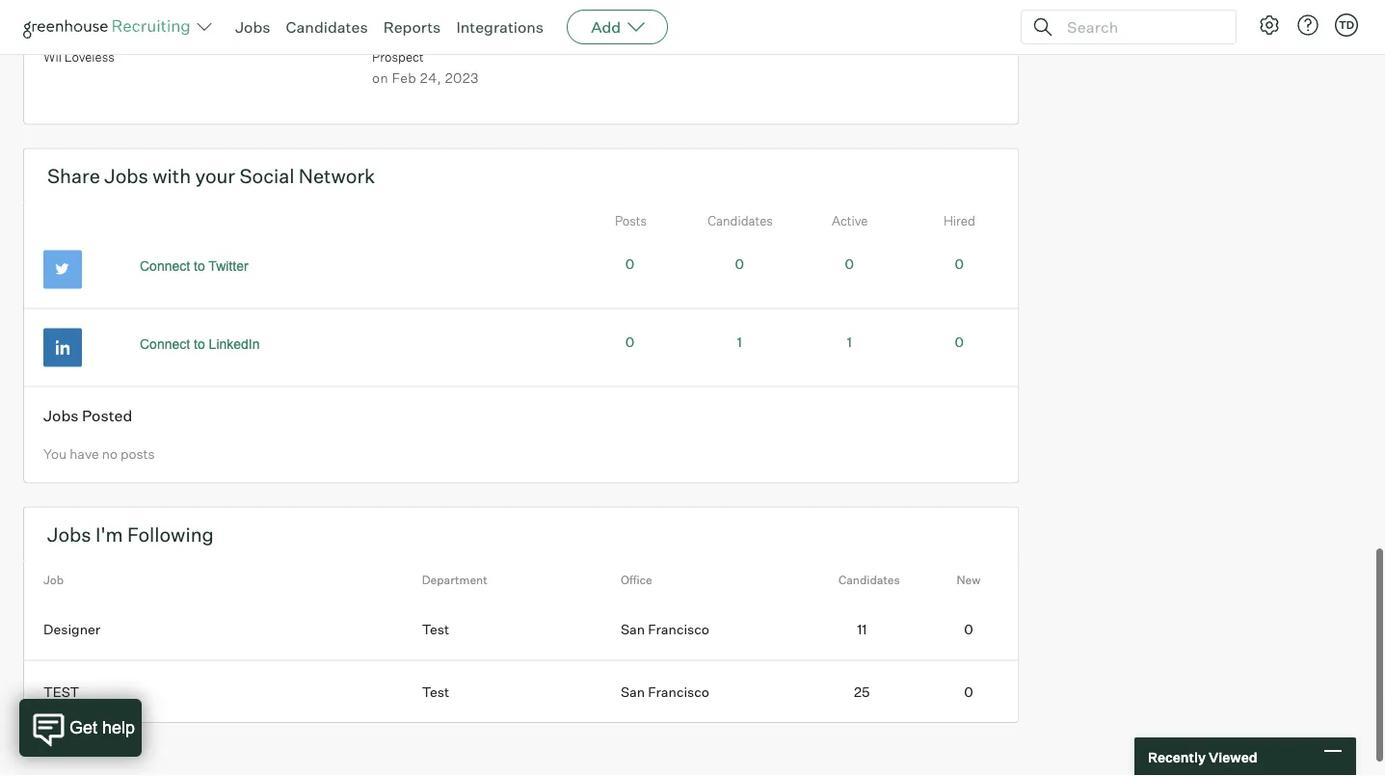 Task type: locate. For each thing, give the bounding box(es) containing it.
to left twitter
[[194, 259, 205, 274]]

connect to twitter
[[140, 259, 248, 274]]

2 connect from the top
[[140, 337, 190, 352]]

recently
[[1148, 748, 1206, 765]]

0 horizontal spatial 1
[[737, 333, 742, 350]]

0 vertical spatial francisco
[[648, 621, 710, 638]]

1 vertical spatial connect
[[140, 337, 190, 352]]

2 to from the top
[[194, 337, 205, 352]]

1 san from the top
[[621, 621, 645, 638]]

jobs posted
[[43, 406, 132, 425]]

jobs left candidates 'link'
[[235, 17, 270, 37]]

posts
[[120, 446, 155, 462]]

1 to from the top
[[194, 259, 205, 274]]

hired
[[944, 213, 976, 229]]

san francisco
[[621, 621, 710, 638], [621, 683, 710, 700]]

san
[[621, 621, 645, 638], [621, 683, 645, 700]]

no
[[102, 446, 118, 462]]

0 vertical spatial connect
[[140, 259, 190, 274]]

2 san from the top
[[621, 683, 645, 700]]

1 san francisco from the top
[[621, 621, 710, 638]]

1 vertical spatial test
[[422, 683, 449, 700]]

jobs left i'm
[[47, 522, 91, 546]]

twitter
[[209, 259, 248, 274]]

2 1 from the left
[[847, 333, 852, 350]]

1 vertical spatial san
[[621, 683, 645, 700]]

office
[[621, 572, 652, 587]]

11 link
[[820, 599, 919, 661]]

prospect on feb 24, 2023
[[372, 49, 479, 86]]

you have no posts
[[43, 446, 155, 462]]

add
[[591, 17, 621, 37]]

1 horizontal spatial 1
[[847, 333, 852, 350]]

jobs link
[[235, 17, 270, 37]]

reports link
[[383, 17, 441, 37]]

francisco
[[648, 621, 710, 638], [648, 683, 710, 700]]

configure image
[[1258, 13, 1281, 37]]

td
[[1339, 18, 1355, 31]]

0 vertical spatial candidates
[[286, 17, 368, 37]]

to
[[194, 259, 205, 274], [194, 337, 205, 352]]

2 francisco from the top
[[648, 683, 710, 700]]

jobs
[[235, 17, 270, 37], [104, 164, 148, 188], [43, 406, 79, 425], [47, 522, 91, 546]]

1 for second the '1' link
[[847, 333, 852, 350]]

1 vertical spatial san francisco
[[621, 683, 710, 700]]

test
[[422, 621, 449, 638], [422, 683, 449, 700]]

jobs for jobs link
[[235, 17, 270, 37]]

jobs left the with
[[104, 164, 148, 188]]

1 francisco from the top
[[648, 621, 710, 638]]

jobs for jobs i'm following
[[47, 522, 91, 546]]

connect
[[140, 259, 190, 274], [140, 337, 190, 352]]

1 horizontal spatial 1 link
[[847, 333, 852, 350]]

reports
[[383, 17, 441, 37]]

2 san francisco from the top
[[621, 683, 710, 700]]

add button
[[567, 10, 668, 44]]

0 horizontal spatial candidates
[[286, 17, 368, 37]]

to left linkedin
[[194, 337, 205, 352]]

jobs i'm following
[[47, 522, 214, 546]]

0 vertical spatial test
[[422, 621, 449, 638]]

department
[[422, 572, 488, 587]]

1 vertical spatial francisco
[[648, 683, 710, 700]]

1 vertical spatial to
[[194, 337, 205, 352]]

0 vertical spatial san francisco
[[621, 621, 710, 638]]

have
[[70, 446, 99, 462]]

2 test from the top
[[422, 683, 449, 700]]

san francisco for 25
[[621, 683, 710, 700]]

prospect
[[372, 49, 424, 64]]

connect left linkedin
[[140, 337, 190, 352]]

on
[[372, 69, 389, 86]]

integrations
[[456, 17, 544, 37]]

candidates link
[[286, 17, 368, 37]]

0
[[625, 255, 635, 272], [735, 255, 744, 272], [845, 255, 854, 272], [955, 255, 964, 272], [625, 333, 635, 350], [955, 333, 964, 350], [964, 621, 974, 638], [964, 683, 974, 700]]

1 test from the top
[[422, 621, 449, 638]]

0 vertical spatial to
[[194, 259, 205, 274]]

1 1 from the left
[[737, 333, 742, 350]]

0 link
[[625, 255, 635, 272], [735, 255, 744, 272], [845, 255, 854, 272], [955, 255, 964, 272], [625, 333, 635, 350], [955, 333, 964, 350], [919, 599, 1019, 661], [919, 661, 1019, 722]]

1 connect from the top
[[140, 259, 190, 274]]

2 horizontal spatial candidates
[[839, 572, 900, 587]]

1
[[737, 333, 742, 350], [847, 333, 852, 350]]

test for designer
[[422, 621, 449, 638]]

social
[[239, 164, 294, 188]]

greenhouse recruiting image
[[23, 15, 197, 39]]

11
[[857, 621, 867, 638]]

connect left twitter
[[140, 259, 190, 274]]

td button
[[1331, 10, 1362, 40]]

job
[[43, 572, 64, 587]]

san for 25
[[621, 683, 645, 700]]

i'm
[[95, 522, 123, 546]]

0 horizontal spatial 1 link
[[737, 333, 742, 350]]

2023
[[445, 69, 479, 86]]

linkedin
[[209, 337, 260, 352]]

0 vertical spatial san
[[621, 621, 645, 638]]

jobs up you
[[43, 406, 79, 425]]

1 link
[[737, 333, 742, 350], [847, 333, 852, 350]]

1 horizontal spatial candidates
[[708, 213, 773, 229]]

wil
[[43, 49, 62, 64]]

active
[[832, 213, 868, 229]]

candidates
[[286, 17, 368, 37], [708, 213, 773, 229], [839, 572, 900, 587]]

1 vertical spatial candidates
[[708, 213, 773, 229]]

feb
[[392, 69, 417, 86]]



Task type: vqa. For each thing, say whether or not it's contained in the screenshot.
TEST's Test
yes



Task type: describe. For each thing, give the bounding box(es) containing it.
loveless
[[64, 49, 115, 64]]

with
[[153, 164, 191, 188]]

1 for second the '1' link from right
[[737, 333, 742, 350]]

recently viewed
[[1148, 748, 1258, 765]]

Search text field
[[1062, 13, 1219, 41]]

wil loveless
[[43, 49, 115, 64]]

integrations link
[[456, 17, 544, 37]]

25
[[854, 683, 870, 700]]

24,
[[420, 69, 442, 86]]

designer
[[43, 621, 100, 638]]

connect to linkedin button
[[119, 328, 281, 361]]

share jobs with your social network
[[47, 164, 375, 188]]

test
[[43, 683, 79, 700]]

you
[[43, 446, 67, 462]]

share
[[47, 164, 100, 188]]

posts
[[615, 213, 647, 229]]

san francisco for 11
[[621, 621, 710, 638]]

2 1 link from the left
[[847, 333, 852, 350]]

to for 0
[[194, 259, 205, 274]]

connect for 0
[[140, 259, 190, 274]]

francisco for 25
[[648, 683, 710, 700]]

following
[[127, 522, 214, 546]]

test for test
[[422, 683, 449, 700]]

viewed
[[1209, 748, 1258, 765]]

connect for 1
[[140, 337, 190, 352]]

your
[[195, 164, 235, 188]]

jobs for jobs posted
[[43, 406, 79, 425]]

posted
[[82, 406, 132, 425]]

connect to linkedin
[[140, 337, 260, 352]]

connect to twitter button
[[119, 250, 270, 283]]

1 1 link from the left
[[737, 333, 742, 350]]

to for 1
[[194, 337, 205, 352]]

network
[[299, 164, 375, 188]]

designer link
[[24, 599, 422, 661]]

francisco for 11
[[648, 621, 710, 638]]

td button
[[1335, 13, 1358, 37]]

25 link
[[820, 661, 919, 722]]

2 vertical spatial candidates
[[839, 572, 900, 587]]

new
[[957, 572, 981, 587]]

test link
[[24, 661, 422, 722]]

san for 11
[[621, 621, 645, 638]]



